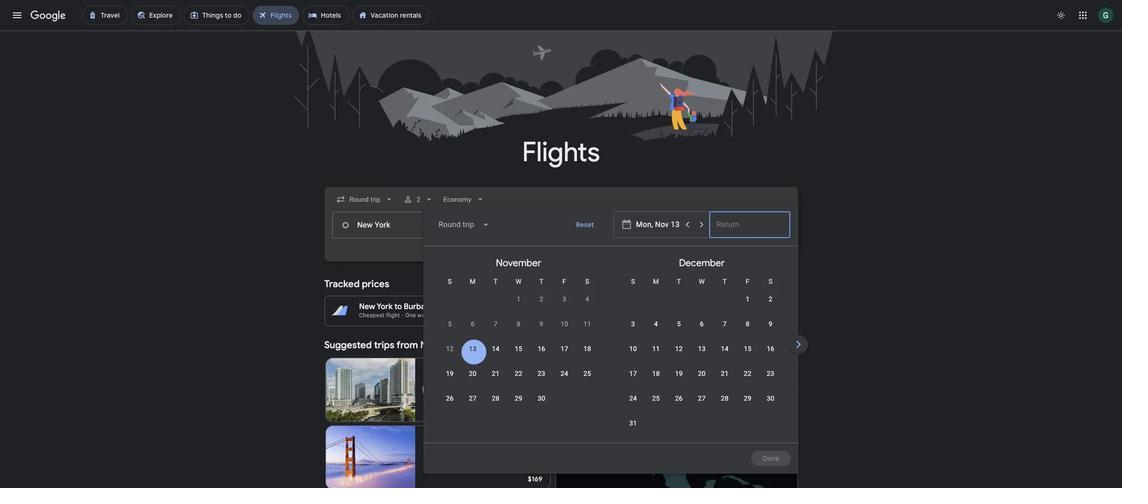 Task type: locate. For each thing, give the bounding box(es) containing it.
0 horizontal spatial 21 button
[[484, 369, 507, 392]]

1 button up 'wed, nov 8' element
[[507, 294, 530, 317]]

11 right sun, dec 10 element
[[652, 345, 660, 353]]

10 inside november row group
[[561, 320, 568, 328]]

s up new york to burbank or los angeles
[[448, 278, 452, 285]]

1 left the sat, dec 2 element
[[746, 295, 750, 303]]

2 burbank from the left
[[551, 302, 581, 312]]

1 horizontal spatial burbank
[[551, 302, 581, 312]]

7 button up thu, dec 14 element
[[713, 319, 736, 342]]

1 14 button from the left
[[484, 344, 507, 367]]

26 for sun, nov 26 element
[[446, 395, 454, 402]]

8 button
[[507, 319, 530, 342], [736, 319, 759, 342]]

burbank
[[404, 302, 434, 312], [551, 302, 581, 312]]

tue, nov 14 element
[[492, 344, 499, 354]]

25
[[583, 370, 591, 378], [652, 395, 660, 402]]

1 9 from the left
[[540, 320, 543, 328]]

w for november
[[516, 278, 522, 285]]

miami inside button
[[518, 302, 540, 312]]

1 1 from the left
[[517, 295, 520, 303]]

3 left mon, dec 4 element
[[631, 320, 635, 328]]

Return text field
[[717, 212, 782, 238], [716, 212, 782, 238]]

tue, nov 28 element
[[492, 394, 499, 403]]

miami for jan
[[423, 366, 445, 376]]

5 right mon, dec 4 element
[[677, 320, 681, 328]]

2 1 from the left
[[746, 295, 750, 303]]

mon, dec 18 element
[[652, 369, 660, 378]]

2 button for november
[[530, 294, 553, 317]]

w up wed, nov 1 element
[[516, 278, 522, 285]]

18 for sat, nov 18 element
[[583, 345, 591, 353]]

9 for thu, nov 9 element
[[540, 320, 543, 328]]

1 horizontal spatial 2
[[540, 295, 543, 303]]

2 19 from the left
[[675, 370, 683, 378]]

m inside row group
[[470, 278, 476, 285]]

5 inside november row group
[[448, 320, 452, 328]]

28 left fri, dec 29 element
[[721, 395, 729, 402]]

to inside button
[[542, 302, 549, 312]]

3 button up fri, nov 10 element
[[553, 294, 576, 317]]

28 inside november row group
[[492, 395, 499, 402]]

3 s from the left
[[631, 278, 635, 285]]

sat, dec 30 element
[[767, 394, 774, 403]]

f inside november row group
[[562, 278, 566, 285]]

16 right fri, dec 15 element
[[767, 345, 774, 353]]

6 for 'mon, nov 6' element
[[471, 320, 475, 328]]

8 for 'wed, nov 8' element
[[517, 320, 520, 328]]

row containing 12
[[438, 340, 599, 367]]

2 27 from the left
[[698, 395, 706, 402]]

new inside tracked prices region
[[359, 302, 375, 312]]

miami jan 20 – 27, 2024
[[423, 366, 477, 384]]

9 for sat, dec 9 element
[[769, 320, 772, 328]]

suggested
[[324, 339, 372, 351]]

2 26 from the left
[[675, 395, 683, 402]]

22 inside december row group
[[744, 370, 751, 378]]

1 15 from the left
[[515, 345, 522, 353]]

0 vertical spatial 3
[[562, 295, 566, 303]]

1 vertical spatial 18
[[652, 370, 660, 378]]

9 button
[[530, 319, 553, 342], [759, 319, 782, 342]]

tracked prices region
[[324, 273, 798, 326]]

7 right the wed, dec 6 element
[[723, 320, 727, 328]]

explore destinations button
[[711, 338, 798, 353]]

10 for fri, nov 10 element
[[561, 320, 568, 328]]

4 button
[[576, 294, 599, 317], [645, 319, 667, 342]]

1 horizontal spatial 10
[[629, 345, 637, 353]]

1 16 from the left
[[538, 345, 545, 353]]

miami inside miami jan 20 – 27, 2024
[[423, 366, 445, 376]]

1 8 button from the left
[[507, 319, 530, 342]]

15 button
[[507, 344, 530, 367], [736, 344, 759, 367]]

w down december
[[699, 278, 705, 285]]

1
[[517, 295, 520, 303], [746, 295, 750, 303]]

2 7 button from the left
[[713, 319, 736, 342]]

1 23 from the left
[[538, 370, 545, 378]]

0 horizontal spatial to
[[394, 302, 402, 312]]

26 inside december row group
[[675, 395, 683, 402]]

8 up explore destinations
[[746, 320, 750, 328]]

11 inside december row group
[[652, 345, 660, 353]]

17 button up sun, dec 24 element
[[622, 369, 645, 392]]

7 inside november row group
[[494, 320, 498, 328]]

27 inside november row group
[[469, 395, 477, 402]]

0 horizontal spatial 15 button
[[507, 344, 530, 367]]

0 horizontal spatial 27
[[469, 395, 477, 402]]

mon, dec 4 element
[[654, 319, 658, 329]]

24
[[561, 370, 568, 378], [629, 395, 637, 402]]

1 vertical spatial 10 button
[[622, 344, 645, 367]]

1 7 button from the left
[[484, 319, 507, 342]]

2 f from the left
[[746, 278, 750, 285]]

york
[[377, 302, 393, 312], [442, 339, 462, 351]]

los
[[445, 302, 458, 312], [593, 302, 605, 312]]

0 horizontal spatial 11
[[583, 320, 591, 328]]

24 button
[[553, 369, 576, 392], [622, 394, 645, 417]]

0 horizontal spatial 23
[[538, 370, 545, 378]]

grid
[[427, 250, 977, 449]]

11 button
[[576, 319, 599, 342], [645, 344, 667, 367]]

5 left 'mon, nov 6' element
[[448, 320, 452, 328]]

29 button left thu, nov 30 element
[[507, 394, 530, 417]]

29 left thu, nov 30 element
[[515, 395, 522, 402]]

2 20 button from the left
[[690, 369, 713, 392]]

26 button inside november row group
[[438, 394, 461, 417]]

1 horizontal spatial 27 button
[[690, 394, 713, 417]]

2 21 button from the left
[[713, 369, 736, 392]]

1 to from the left
[[394, 302, 402, 312]]

1 19 button from the left
[[438, 369, 461, 392]]

0 horizontal spatial 4
[[585, 295, 589, 303]]

19
[[446, 370, 454, 378], [675, 370, 683, 378]]

1 horizontal spatial 25 button
[[645, 394, 667, 417]]

12 button
[[438, 344, 461, 367], [667, 344, 690, 367]]

1 1 button from the left
[[507, 294, 530, 317]]

4 button up mon, dec 11 element
[[645, 319, 667, 342]]

1 horizontal spatial 16
[[767, 345, 774, 353]]

1 horizontal spatial 22
[[744, 370, 751, 378]]

15
[[515, 345, 522, 353], [744, 345, 751, 353]]

0 horizontal spatial 5 button
[[438, 319, 461, 342]]

26 inside november row group
[[446, 395, 454, 402]]

1 horizontal spatial 13
[[698, 345, 706, 353]]

tracked
[[324, 278, 360, 290]]

2 for december
[[769, 295, 772, 303]]

2 7 from the left
[[723, 320, 727, 328]]

0 horizontal spatial 8 button
[[507, 319, 530, 342]]

2 or from the left
[[583, 302, 591, 312]]

30 for sat, dec 30 element
[[767, 395, 774, 402]]

18 button
[[576, 344, 599, 367], [645, 369, 667, 392]]

0 horizontal spatial 14
[[492, 345, 499, 353]]

sun, dec 24 element
[[629, 394, 637, 403]]

18 inside december row group
[[652, 370, 660, 378]]

wed, nov 22 element
[[515, 369, 522, 378]]

0 horizontal spatial 1 button
[[507, 294, 530, 317]]

7 for tue, nov 7 element
[[494, 320, 498, 328]]

3 for sun, dec 3 element
[[631, 320, 635, 328]]

26 button right mon, dec 25 element
[[667, 394, 690, 417]]

0 vertical spatial 11
[[583, 320, 591, 328]]

7 button
[[484, 319, 507, 342], [713, 319, 736, 342]]

wed, dec 6 element
[[700, 319, 704, 329]]

15 inside november row group
[[515, 345, 522, 353]]

grid inside flight 'search box'
[[427, 250, 977, 449]]

30 button
[[530, 394, 553, 417], [759, 394, 782, 417]]

fri, nov 3 element
[[562, 294, 566, 304]]

21 button up thu, dec 28 element
[[713, 369, 736, 392]]

1 vertical spatial 24 button
[[622, 394, 645, 417]]

0 horizontal spatial 30
[[538, 395, 545, 402]]

1 button
[[507, 294, 530, 317], [736, 294, 759, 317]]

1 horizontal spatial 11
[[652, 345, 660, 353]]

7 inside december row group
[[723, 320, 727, 328]]

6 right "sun, nov 5" element
[[471, 320, 475, 328]]

1 horizontal spatial 3
[[631, 320, 635, 328]]

1 horizontal spatial or
[[583, 302, 591, 312]]

1 21 from the left
[[492, 370, 499, 378]]

31
[[629, 420, 637, 427]]

1 vertical spatial 17 button
[[622, 369, 645, 392]]

2 21 from the left
[[721, 370, 729, 378]]

suggested trips from new york
[[324, 339, 462, 351]]

1 28 from the left
[[492, 395, 499, 402]]

2 t from the left
[[539, 278, 544, 285]]

1 horizontal spatial 29 button
[[736, 394, 759, 417]]

16 inside december row group
[[767, 345, 774, 353]]

miami up 'wed, nov 8' element
[[518, 302, 540, 312]]

1 horizontal spatial new
[[420, 339, 440, 351]]

1 horizontal spatial 29
[[744, 395, 751, 402]]

1 button up fri, dec 8 element
[[736, 294, 759, 317]]

1 vertical spatial 25 button
[[645, 394, 667, 417]]

2 20 from the left
[[698, 370, 706, 378]]

suggested trips from new york region
[[324, 334, 798, 488]]

27 button inside december row group
[[690, 394, 713, 417]]

0 horizontal spatial 7
[[494, 320, 498, 328]]

5 for "sun, nov 5" element
[[448, 320, 452, 328]]

next image
[[787, 333, 810, 356]]

m up 'mon, nov 6' element
[[470, 278, 476, 285]]

0 horizontal spatial 21
[[492, 370, 499, 378]]

1 5 from the left
[[448, 320, 452, 328]]

16
[[538, 345, 545, 353], [767, 345, 774, 353]]

1 horizontal spatial 1 button
[[736, 294, 759, 317]]

0 horizontal spatial 6 button
[[461, 319, 484, 342]]

22 button
[[507, 369, 530, 392], [736, 369, 759, 392]]

1 22 from the left
[[515, 370, 522, 378]]

23 button
[[530, 369, 553, 392], [759, 369, 782, 392]]

 image inside tracked prices region
[[402, 312, 403, 319]]

22 button up wed, nov 29 element
[[507, 369, 530, 392]]

25 button right fri, nov 24 element
[[576, 369, 599, 392]]

thu, nov 16 element
[[538, 344, 545, 354]]

8 right tue, nov 7 element
[[517, 320, 520, 328]]

169 US dollars text field
[[528, 475, 542, 483]]

2 29 from the left
[[744, 395, 751, 402]]

2 19 button from the left
[[667, 369, 690, 392]]

18 left the tue, dec 19 element
[[652, 370, 660, 378]]

10 button
[[553, 319, 576, 342], [622, 344, 645, 367]]

thu, dec 28 element
[[721, 394, 729, 403]]

21 left wed, nov 22 element
[[492, 370, 499, 378]]

m for december
[[653, 278, 659, 285]]

0 horizontal spatial 29 button
[[507, 394, 530, 417]]

to
[[394, 302, 402, 312], [542, 302, 549, 312]]

0 horizontal spatial 10
[[561, 320, 568, 328]]

28 right mon, nov 27 element
[[492, 395, 499, 402]]

21 inside december row group
[[721, 370, 729, 378]]

13
[[469, 345, 477, 353], [698, 345, 706, 353]]

new inside region
[[420, 339, 440, 351]]

1 26 from the left
[[446, 395, 454, 402]]

fri, nov 10 element
[[561, 319, 568, 329]]

17 inside december row group
[[629, 370, 637, 378]]

prices
[[362, 278, 389, 290]]

1 horizontal spatial 5 button
[[667, 319, 690, 342]]

view all
[[762, 280, 786, 289]]

20 inside december row group
[[698, 370, 706, 378]]

fri, dec 1 element
[[746, 294, 750, 304]]

2 14 from the left
[[721, 345, 729, 353]]

11
[[583, 320, 591, 328], [652, 345, 660, 353]]

1 7 from the left
[[494, 320, 498, 328]]

27 inside december row group
[[698, 395, 706, 402]]

0 horizontal spatial 8
[[517, 320, 520, 328]]

1 5 button from the left
[[438, 319, 461, 342]]

0 vertical spatial 24
[[561, 370, 568, 378]]

miami
[[518, 302, 540, 312], [423, 366, 445, 376]]

29 inside december row group
[[744, 395, 751, 402]]

19 right mon, dec 18 element at the right bottom of the page
[[675, 370, 683, 378]]

4 right fri, nov 3 element
[[585, 295, 589, 303]]

1 vertical spatial 3
[[631, 320, 635, 328]]

10 button up fri, nov 17 element
[[553, 319, 576, 342]]

30 inside december row group
[[767, 395, 774, 402]]

thu, nov 23 element
[[538, 369, 545, 378]]

wed, nov 15 element
[[515, 344, 522, 354]]

22 left the thu, nov 23 element
[[515, 370, 522, 378]]

20 button up mon, nov 27 element
[[461, 369, 484, 392]]

 image
[[402, 312, 403, 319]]

1 29 from the left
[[515, 395, 522, 402]]

0 horizontal spatial 18 button
[[576, 344, 599, 367]]

0 vertical spatial 10 button
[[553, 319, 576, 342]]

24 left mon, dec 25 element
[[629, 395, 637, 402]]

14 button
[[484, 344, 507, 367], [713, 344, 736, 367]]

flights
[[522, 136, 600, 169]]

1 14 from the left
[[492, 345, 499, 353]]

6 for the wed, dec 6 element
[[700, 320, 704, 328]]

fri, nov 17 element
[[561, 344, 568, 354]]

23 button up thu, nov 30 element
[[530, 369, 553, 392]]

21 inside november row group
[[492, 370, 499, 378]]

14 inside november row group
[[492, 345, 499, 353]]

16 button
[[530, 344, 553, 367], [759, 344, 782, 367]]

1 horizontal spatial 17
[[629, 370, 637, 378]]

29
[[515, 395, 522, 402], [744, 395, 751, 402]]

20 inside november row group
[[469, 370, 477, 378]]

28 button left fri, dec 29 element
[[713, 394, 736, 417]]

3 inside row
[[631, 320, 635, 328]]

16 for thu, nov 16 element
[[538, 345, 545, 353]]

18 button up mon, dec 25 element
[[645, 369, 667, 392]]

0 horizontal spatial 23 button
[[530, 369, 553, 392]]

thu, dec 21 element
[[721, 369, 729, 378]]

york left mon, nov 13, departure date. element
[[442, 339, 462, 351]]

26
[[446, 395, 454, 402], [675, 395, 683, 402]]

1 horizontal spatial 7
[[723, 320, 727, 328]]

1 horizontal spatial 9
[[769, 320, 772, 328]]

2 2 button from the left
[[759, 294, 782, 317]]

1 horizontal spatial 26 button
[[667, 394, 690, 417]]

9 button up sat, dec 16 element
[[759, 319, 782, 342]]

21 button inside november row group
[[484, 369, 507, 392]]

14 for tue, nov 14 element
[[492, 345, 499, 353]]

0 horizontal spatial york
[[377, 302, 393, 312]]

3
[[562, 295, 566, 303], [631, 320, 635, 328]]

27
[[469, 395, 477, 402], [698, 395, 706, 402]]

25 right fri, nov 24 element
[[583, 370, 591, 378]]

15076 US dollars text field
[[762, 302, 790, 312]]

mon, nov 27 element
[[469, 394, 477, 403]]

28 inside december row group
[[721, 395, 729, 402]]

m
[[470, 278, 476, 285], [653, 278, 659, 285]]

$169
[[528, 475, 542, 483]]

6 down francisco
[[465, 444, 469, 452]]

angeles inside button
[[607, 302, 636, 312]]

6 button
[[461, 319, 484, 342], [690, 319, 713, 342]]

0 horizontal spatial 12 button
[[438, 344, 461, 367]]

7 right 'mon, nov 6' element
[[494, 320, 498, 328]]

1 horizontal spatial 4
[[654, 320, 658, 328]]

0 horizontal spatial 3 button
[[553, 294, 576, 317]]

24 inside december row group
[[629, 395, 637, 402]]

8 button up fri, dec 15 element
[[736, 319, 759, 342]]

2 13 from the left
[[698, 345, 706, 353]]

2 5 button from the left
[[667, 319, 690, 342]]

reset
[[576, 220, 594, 229]]

2 16 from the left
[[767, 345, 774, 353]]

25 inside november row group
[[583, 370, 591, 378]]

1 w from the left
[[516, 278, 522, 285]]

20 left thu, dec 21 element
[[698, 370, 706, 378]]

1 12 from the left
[[446, 345, 454, 353]]

13 for mon, nov 13, departure date. element
[[469, 345, 477, 353]]

23 inside december row group
[[767, 370, 774, 378]]

row group
[[793, 250, 977, 439]]

2 9 button from the left
[[759, 319, 782, 342]]

2 8 from the left
[[746, 320, 750, 328]]

burbank inside button
[[551, 302, 581, 312]]

26 down 20 – 27, at the bottom of the page
[[446, 395, 454, 402]]

miami up jan at bottom
[[423, 366, 445, 376]]

10
[[561, 320, 568, 328], [629, 345, 637, 353]]

19 left 2024
[[446, 370, 454, 378]]

0 vertical spatial 25 button
[[576, 369, 599, 392]]

angeles up sun, dec 3 element
[[607, 302, 636, 312]]

8 button up wed, nov 15 element
[[507, 319, 530, 342]]

angeles
[[459, 302, 488, 312], [607, 302, 636, 312]]

flight
[[386, 312, 400, 319]]

9 inside december row group
[[769, 320, 772, 328]]

sun, nov 5 element
[[448, 319, 452, 329]]

1 horizontal spatial 25
[[652, 395, 660, 402]]

8 inside november row group
[[517, 320, 520, 328]]

7 button up tue, nov 14 element
[[484, 319, 507, 342]]

25 button left tue, dec 26 element
[[645, 394, 667, 417]]

17 for fri, nov 17 element
[[561, 345, 568, 353]]

1 f from the left
[[562, 278, 566, 285]]

2 5 from the left
[[677, 320, 681, 328]]

2 to from the left
[[542, 302, 549, 312]]

8 for fri, dec 8 element
[[746, 320, 750, 328]]

thu, nov 2 element
[[540, 294, 543, 304]]

9 left fri, nov 10 element
[[540, 320, 543, 328]]

25 for mon, dec 25 element
[[652, 395, 660, 402]]

24 inside november row group
[[561, 370, 568, 378]]

22
[[515, 370, 522, 378], [744, 370, 751, 378]]

0 horizontal spatial 28 button
[[484, 394, 507, 417]]

8
[[517, 320, 520, 328], [746, 320, 750, 328]]

19 for sun, nov 19 'element'
[[446, 370, 454, 378]]

wed, dec 20 element
[[698, 369, 706, 378]]

9 button up thu, nov 16 element
[[530, 319, 553, 342]]

2
[[417, 196, 420, 203], [540, 295, 543, 303], [769, 295, 772, 303]]

19 inside november row group
[[446, 370, 454, 378]]

14 button up thu, dec 21 element
[[713, 344, 736, 367]]

2 12 from the left
[[675, 345, 683, 353]]

4 button up sat, nov 11 element
[[576, 294, 599, 317]]

1 horizontal spatial 21 button
[[713, 369, 736, 392]]

15 button up fri, dec 22 'element'
[[736, 344, 759, 367]]

0 horizontal spatial m
[[470, 278, 476, 285]]

13 inside november row group
[[469, 345, 477, 353]]

1 26 button from the left
[[438, 394, 461, 417]]

0 horizontal spatial or
[[436, 302, 443, 312]]

12 inside november row group
[[446, 345, 454, 353]]

5
[[448, 320, 452, 328], [677, 320, 681, 328]]

1 horizontal spatial 11 button
[[645, 344, 667, 367]]

None text field
[[332, 212, 467, 239]]

1 horizontal spatial 12
[[675, 345, 683, 353]]

2 29 button from the left
[[736, 394, 759, 417]]

1 23 button from the left
[[530, 369, 553, 392]]

tue, dec 19 element
[[675, 369, 683, 378]]

26 for tue, dec 26 element
[[675, 395, 683, 402]]

13 button up the wed, dec 20 element
[[690, 344, 713, 367]]

1 8 from the left
[[517, 320, 520, 328]]

row containing 26
[[438, 389, 553, 417]]

12 left mon, nov 13, departure date. element
[[446, 345, 454, 353]]

17 left mon, dec 18 element at the right bottom of the page
[[629, 370, 637, 378]]

24 button up 31
[[622, 394, 645, 417]]

20 for the wed, dec 20 element
[[698, 370, 706, 378]]

13 button
[[461, 344, 484, 367], [690, 344, 713, 367]]

2 15 from the left
[[744, 345, 751, 353]]

13 inside december row group
[[698, 345, 706, 353]]

Flight search field
[[317, 187, 977, 474]]

2 button up thu, nov 9 element
[[530, 294, 553, 317]]

27 button
[[461, 394, 484, 417], [690, 394, 713, 417]]

26 right mon, dec 25 element
[[675, 395, 683, 402]]

1 horizontal spatial 19 button
[[667, 369, 690, 392]]

angeles up 'mon, nov 6' element
[[459, 302, 488, 312]]

1 horizontal spatial 19
[[675, 370, 683, 378]]

fri, nov 24 element
[[561, 369, 568, 378]]

w inside november row group
[[516, 278, 522, 285]]

2 23 from the left
[[767, 370, 774, 378]]

fri, dec 29 element
[[744, 394, 751, 403]]

19 button inside november row group
[[438, 369, 461, 392]]

29 inside november row group
[[515, 395, 522, 402]]

2 horizontal spatial 2
[[769, 295, 772, 303]]

20 button
[[461, 369, 484, 392], [690, 369, 713, 392]]

11 for mon, dec 11 element
[[652, 345, 660, 353]]

0 horizontal spatial los
[[445, 302, 458, 312]]

0 horizontal spatial 24
[[561, 370, 568, 378]]

4 s from the left
[[769, 278, 773, 285]]

1 vertical spatial 11 button
[[645, 344, 667, 367]]

0 horizontal spatial 19
[[446, 370, 454, 378]]

2 los from the left
[[593, 302, 605, 312]]

row
[[507, 286, 599, 317], [736, 286, 782, 317], [438, 315, 599, 342], [622, 315, 782, 342], [438, 340, 599, 367], [622, 340, 782, 367], [438, 365, 599, 392], [622, 365, 782, 392], [438, 389, 553, 417], [622, 389, 782, 417]]

2 button
[[530, 294, 553, 317], [759, 294, 782, 317]]

13 button up mon, nov 20 element
[[461, 344, 484, 367]]

one way
[[405, 312, 428, 319]]

6
[[471, 320, 475, 328], [700, 320, 704, 328], [465, 444, 469, 452]]

28
[[492, 395, 499, 402], [721, 395, 729, 402]]

26 button
[[438, 394, 461, 417], [667, 394, 690, 417]]

0 vertical spatial york
[[377, 302, 393, 312]]

17 inside november row group
[[561, 345, 568, 353]]

23 right wed, nov 22 element
[[538, 370, 545, 378]]

24 button right the thu, nov 23 element
[[553, 369, 576, 392]]

0 horizontal spatial 3
[[562, 295, 566, 303]]

los up "sun, nov 5" element
[[445, 302, 458, 312]]

1 horizontal spatial 30 button
[[759, 394, 782, 417]]

18
[[583, 345, 591, 353], [652, 370, 660, 378]]

12 button up sun, nov 19 'element'
[[438, 344, 461, 367]]

destinations
[[747, 341, 786, 350]]

6 inside "san francisco nov 30 – dec 6"
[[465, 444, 469, 452]]

1 vertical spatial 17
[[629, 370, 637, 378]]

2 30 button from the left
[[759, 394, 782, 417]]

21
[[492, 370, 499, 378], [721, 370, 729, 378]]

0 horizontal spatial 2 button
[[530, 294, 553, 317]]

1 horizontal spatial 15
[[744, 345, 751, 353]]

1 27 button from the left
[[461, 394, 484, 417]]

los right the sat, nov 4 element
[[593, 302, 605, 312]]

0 vertical spatial new
[[359, 302, 375, 312]]

sun, dec 10 element
[[629, 344, 637, 354]]

22 inside november row group
[[515, 370, 522, 378]]

23 button up sat, dec 30 element
[[759, 369, 782, 392]]

explore destinations
[[722, 341, 786, 350]]

grid containing november
[[427, 250, 977, 449]]

2 angeles from the left
[[607, 302, 636, 312]]

0 horizontal spatial w
[[516, 278, 522, 285]]

19 inside december row group
[[675, 370, 683, 378]]

1 19 from the left
[[446, 370, 454, 378]]

1 horizontal spatial los
[[593, 302, 605, 312]]

2 inside december row group
[[769, 295, 772, 303]]

$15,076 button
[[642, 296, 798, 326]]

m inside row group
[[653, 278, 659, 285]]

14 inside december row group
[[721, 345, 729, 353]]

11 button up mon, dec 18 element at the right bottom of the page
[[645, 344, 667, 367]]

5 button up tue, dec 12 element
[[667, 319, 690, 342]]

1 or from the left
[[436, 302, 443, 312]]

9 inside november row group
[[540, 320, 543, 328]]

17 for the sun, dec 17 element
[[629, 370, 637, 378]]

1 t from the left
[[494, 278, 498, 285]]

28 for tue, nov 28 element
[[492, 395, 499, 402]]

1 horizontal spatial angeles
[[607, 302, 636, 312]]

0 vertical spatial miami
[[518, 302, 540, 312]]

8 inside december row group
[[746, 320, 750, 328]]

2 w from the left
[[699, 278, 705, 285]]

2 m from the left
[[653, 278, 659, 285]]

1 2 button from the left
[[530, 294, 553, 317]]

30 button right fri, dec 29 element
[[759, 394, 782, 417]]

24 for fri, nov 24 element
[[561, 370, 568, 378]]

new
[[359, 302, 375, 312], [420, 339, 440, 351]]

1 button for november
[[507, 294, 530, 317]]

25 button
[[576, 369, 599, 392], [645, 394, 667, 417]]

1 21 button from the left
[[484, 369, 507, 392]]

3 right thu, nov 2 element
[[562, 295, 566, 303]]

1 20 from the left
[[469, 370, 477, 378]]

22 button up fri, dec 29 element
[[736, 369, 759, 392]]

m for november
[[470, 278, 476, 285]]

19 button up tue, dec 26 element
[[667, 369, 690, 392]]

25 button inside november row group
[[576, 369, 599, 392]]

new up 'cheapest'
[[359, 302, 375, 312]]

thu, dec 7 element
[[723, 319, 727, 329]]

sun, dec 17 element
[[629, 369, 637, 378]]

1 horizontal spatial 27
[[698, 395, 706, 402]]

6 inside november row group
[[471, 320, 475, 328]]

3 t from the left
[[677, 278, 681, 285]]

1 30 from the left
[[538, 395, 545, 402]]

1 inside november row group
[[517, 295, 520, 303]]

28 for thu, dec 28 element
[[721, 395, 729, 402]]

1 horizontal spatial 24 button
[[622, 394, 645, 417]]

f
[[562, 278, 566, 285], [746, 278, 750, 285]]

0 horizontal spatial 25 button
[[576, 369, 599, 392]]

18 button up "sat, nov 25" element at the bottom
[[576, 344, 599, 367]]

22 left sat, dec 23 element
[[744, 370, 751, 378]]

4 inside november row group
[[585, 295, 589, 303]]

5 inside december row group
[[677, 320, 681, 328]]

9 down $15,076
[[769, 320, 772, 328]]

29 right thu, dec 28 element
[[744, 395, 751, 402]]

sat, dec 23 element
[[767, 369, 774, 378]]

sun, dec 31 element
[[629, 419, 637, 428]]

san francisco nov 30 – dec 6
[[423, 434, 473, 452]]

1 horizontal spatial 4 button
[[645, 319, 667, 342]]

10 inside december row group
[[629, 345, 637, 353]]

23 for the thu, nov 23 element
[[538, 370, 545, 378]]

w inside december row group
[[699, 278, 705, 285]]

21 right the wed, dec 20 element
[[721, 370, 729, 378]]

16 button up the thu, nov 23 element
[[530, 344, 553, 367]]

2 26 button from the left
[[667, 394, 690, 417]]

2 27 button from the left
[[690, 394, 713, 417]]

13 right tue, dec 12 element
[[698, 345, 706, 353]]

2 12 button from the left
[[667, 344, 690, 367]]

29 for fri, dec 29 element
[[744, 395, 751, 402]]

1 horizontal spatial 20 button
[[690, 369, 713, 392]]

18 inside november row group
[[583, 345, 591, 353]]

15 button up wed, nov 22 element
[[507, 344, 530, 367]]

miami for to
[[518, 302, 540, 312]]

21 button up tue, nov 28 element
[[484, 369, 507, 392]]

1 s from the left
[[448, 278, 452, 285]]

1 inside december row group
[[746, 295, 750, 303]]

2 15 button from the left
[[736, 344, 759, 367]]

1 vertical spatial 18 button
[[645, 369, 667, 392]]

2 28 from the left
[[721, 395, 729, 402]]

14
[[492, 345, 499, 353], [721, 345, 729, 353]]

14 button up the tue, nov 21 element
[[484, 344, 507, 367]]

1 los from the left
[[445, 302, 458, 312]]

20 – 27,
[[436, 377, 460, 384]]

1 horizontal spatial 2 button
[[759, 294, 782, 317]]

26 button left mon, nov 27 element
[[438, 394, 461, 417]]

1 horizontal spatial 23
[[767, 370, 774, 378]]

tue, dec 26 element
[[675, 394, 683, 403]]

5 button
[[438, 319, 461, 342], [667, 319, 690, 342]]

m up mon, dec 4 element
[[653, 278, 659, 285]]

9
[[540, 320, 543, 328], [769, 320, 772, 328]]

2 1 button from the left
[[736, 294, 759, 317]]

16 right wed, nov 15 element
[[538, 345, 545, 353]]

21 for the tue, nov 21 element
[[492, 370, 499, 378]]

1 12 button from the left
[[438, 344, 461, 367]]

6 inside december row group
[[700, 320, 704, 328]]

1 13 button from the left
[[461, 344, 484, 367]]

25 inside december row group
[[652, 395, 660, 402]]

from
[[396, 339, 418, 351]]

change appearance image
[[1050, 4, 1072, 27]]

19 button
[[438, 369, 461, 392], [667, 369, 690, 392]]

mon, nov 13, departure date. element
[[469, 344, 477, 354]]

30 inside november row group
[[538, 395, 545, 402]]

s left all
[[769, 278, 773, 285]]

28 button
[[484, 394, 507, 417], [713, 394, 736, 417]]

4 inside row
[[654, 320, 658, 328]]

t
[[494, 278, 498, 285], [539, 278, 544, 285], [677, 278, 681, 285], [723, 278, 727, 285]]

6 button up wed, dec 13 element
[[690, 319, 713, 342]]

0 horizontal spatial 22 button
[[507, 369, 530, 392]]

2 for november
[[540, 295, 543, 303]]

4
[[585, 295, 589, 303], [654, 320, 658, 328]]

23 inside november row group
[[538, 370, 545, 378]]

1 vertical spatial york
[[442, 339, 462, 351]]

2 22 from the left
[[744, 370, 751, 378]]

0 horizontal spatial 26
[[446, 395, 454, 402]]

s up the sat, nov 4 element
[[585, 278, 589, 285]]

12 inside december row group
[[675, 345, 683, 353]]

2 button up sat, dec 9 element
[[759, 294, 782, 317]]

2 30 from the left
[[767, 395, 774, 402]]

2 13 button from the left
[[690, 344, 713, 367]]

4 for mon, dec 4 element
[[654, 320, 658, 328]]

7
[[494, 320, 498, 328], [723, 320, 727, 328]]

None field
[[332, 191, 397, 208], [439, 191, 489, 208], [431, 213, 497, 236], [332, 191, 397, 208], [439, 191, 489, 208], [431, 213, 497, 236]]

f inside december row group
[[746, 278, 750, 285]]

21 button
[[484, 369, 507, 392], [713, 369, 736, 392]]

20 button up "wed, dec 27" element
[[690, 369, 713, 392]]

15 inside december row group
[[744, 345, 751, 353]]

1 for november
[[517, 295, 520, 303]]

16 inside november row group
[[538, 345, 545, 353]]

0 horizontal spatial 9
[[540, 320, 543, 328]]

11 inside november row group
[[583, 320, 591, 328]]

10 down miami to burbank or los angeles
[[561, 320, 568, 328]]

23 right fri, dec 22 'element'
[[767, 370, 774, 378]]

1 vertical spatial 24
[[629, 395, 637, 402]]

3 inside november row group
[[562, 295, 566, 303]]

2 inside november row group
[[540, 295, 543, 303]]

0 horizontal spatial f
[[562, 278, 566, 285]]

1 13 from the left
[[469, 345, 477, 353]]

f for november
[[562, 278, 566, 285]]

1 vertical spatial new
[[420, 339, 440, 351]]



Task type: vqa. For each thing, say whether or not it's contained in the screenshot.


Task type: describe. For each thing, give the bounding box(es) containing it.
2 23 button from the left
[[759, 369, 782, 392]]

2 14 button from the left
[[713, 344, 736, 367]]

12 for tue, dec 12 element
[[675, 345, 683, 353]]

1 6 button from the left
[[461, 319, 484, 342]]

24 for sun, dec 24 element
[[629, 395, 637, 402]]

1 vertical spatial 4 button
[[645, 319, 667, 342]]

1 vertical spatial 3 button
[[622, 319, 645, 342]]

2024
[[462, 377, 477, 384]]

row containing 19
[[438, 365, 599, 392]]

2 s from the left
[[585, 278, 589, 285]]

fri, dec 22 element
[[744, 369, 751, 378]]

mon, dec 11 element
[[652, 344, 660, 354]]

miami to burbank or los angeles button
[[483, 296, 639, 326]]

trips
[[374, 339, 394, 351]]

1 16 button from the left
[[530, 344, 553, 367]]

19 button inside december row group
[[667, 369, 690, 392]]

sat, dec 9 element
[[769, 319, 772, 329]]

row containing 10
[[622, 340, 782, 367]]

22 for wed, nov 22 element
[[515, 370, 522, 378]]

explore
[[722, 341, 745, 350]]

w for december
[[699, 278, 705, 285]]

16 for sat, dec 16 element
[[767, 345, 774, 353]]

wed, nov 29 element
[[515, 394, 522, 403]]

$15,076
[[762, 302, 790, 312]]

frontier image
[[423, 386, 431, 394]]

sun, nov 26 element
[[446, 394, 454, 403]]

main menu image
[[11, 10, 23, 21]]

view
[[762, 280, 778, 289]]

december row group
[[610, 250, 793, 441]]

thu, nov 30 element
[[538, 394, 545, 403]]

tue, nov 21 element
[[492, 369, 499, 378]]

30 – dec
[[437, 444, 464, 452]]

0 horizontal spatial 17 button
[[553, 344, 576, 367]]

2 16 button from the left
[[759, 344, 782, 367]]

york inside tracked prices region
[[377, 302, 393, 312]]

14 for thu, dec 14 element
[[721, 345, 729, 353]]

1 for december
[[746, 295, 750, 303]]

1 9 button from the left
[[530, 319, 553, 342]]

sat, nov 18 element
[[583, 344, 591, 354]]

3 for fri, nov 3 element
[[562, 295, 566, 303]]

wed, nov 1 element
[[517, 294, 520, 304]]

1 22 button from the left
[[507, 369, 530, 392]]

new york to burbank or los angeles
[[359, 302, 488, 312]]

1 29 button from the left
[[507, 394, 530, 417]]

miami to burbank or los angeles
[[518, 302, 636, 312]]

f for december
[[746, 278, 750, 285]]

27 for mon, nov 27 element
[[469, 395, 477, 402]]

reset button
[[565, 213, 605, 236]]

sat, dec 2 element
[[769, 294, 772, 304]]

2 inside popup button
[[417, 196, 420, 203]]

sat, nov 4 element
[[585, 294, 589, 304]]

cheapest
[[359, 312, 384, 319]]

mon, nov 6 element
[[471, 319, 475, 329]]

27 for "wed, dec 27" element
[[698, 395, 706, 402]]

29 for wed, nov 29 element
[[515, 395, 522, 402]]

thu, nov 9 element
[[540, 319, 543, 329]]

30 for thu, nov 30 element
[[538, 395, 545, 402]]

francisco
[[438, 434, 473, 443]]

11 for sat, nov 11 element
[[583, 320, 591, 328]]

nov
[[423, 444, 435, 452]]

0 vertical spatial 11 button
[[576, 319, 599, 342]]

frontier and spirit image
[[423, 454, 431, 462]]

mon, dec 25 element
[[652, 394, 660, 403]]

tue, dec 5 element
[[677, 319, 681, 329]]

22 for fri, dec 22 'element'
[[744, 370, 751, 378]]

15 for fri, dec 15 element
[[744, 345, 751, 353]]

los inside button
[[593, 302, 605, 312]]

20 for mon, nov 20 element
[[469, 370, 477, 378]]

fri, dec 8 element
[[746, 319, 750, 329]]

1 horizontal spatial 18 button
[[645, 369, 667, 392]]

thu, dec 14 element
[[721, 344, 729, 354]]

7 for thu, dec 7 element
[[723, 320, 727, 328]]

4 t from the left
[[723, 278, 727, 285]]

one
[[405, 312, 416, 319]]

wed, dec 27 element
[[698, 394, 706, 403]]

0 vertical spatial 18 button
[[576, 344, 599, 367]]

2 22 button from the left
[[736, 369, 759, 392]]

cheapest flight
[[359, 312, 400, 319]]

0 horizontal spatial 4 button
[[576, 294, 599, 317]]

0 horizontal spatial 24 button
[[553, 369, 576, 392]]

19 for the tue, dec 19 element
[[675, 370, 683, 378]]

row containing 17
[[622, 365, 782, 392]]

row containing 3
[[622, 315, 782, 342]]

1 20 button from the left
[[461, 369, 484, 392]]

1 horizontal spatial 17 button
[[622, 369, 645, 392]]

31 button
[[622, 419, 645, 441]]

2 8 button from the left
[[736, 319, 759, 342]]

york inside region
[[442, 339, 462, 351]]

or inside button
[[583, 302, 591, 312]]

november row group
[[427, 250, 610, 439]]

2 button for december
[[759, 294, 782, 317]]

2 28 button from the left
[[713, 394, 736, 417]]

2 6 button from the left
[[690, 319, 713, 342]]

row containing 5
[[438, 315, 599, 342]]

Departure text field
[[635, 212, 701, 238]]

tue, nov 7 element
[[494, 319, 498, 329]]

november
[[496, 257, 541, 269]]

1 button for december
[[736, 294, 759, 317]]

1 angeles from the left
[[459, 302, 488, 312]]

tracked prices
[[324, 278, 389, 290]]

Departure text field
[[636, 212, 680, 238]]

tue, dec 12 element
[[675, 344, 683, 354]]

27 button inside november row group
[[461, 394, 484, 417]]

jan
[[423, 377, 434, 384]]

fri, dec 15 element
[[744, 344, 751, 354]]

2 button
[[399, 188, 438, 211]]

wed, dec 13 element
[[698, 344, 706, 354]]

1 28 button from the left
[[484, 394, 507, 417]]

december
[[679, 257, 725, 269]]

sat, nov 25 element
[[583, 369, 591, 378]]

sun, nov 12 element
[[446, 344, 454, 354]]

wed, nov 8 element
[[517, 319, 520, 329]]

sun, dec 3 element
[[631, 319, 635, 329]]

0 vertical spatial 3 button
[[553, 294, 576, 317]]

mon, nov 20 element
[[469, 369, 477, 378]]

12 for sun, nov 12 element
[[446, 345, 454, 353]]

10 for sun, dec 10 element
[[629, 345, 637, 353]]

5 for tue, dec 5 element
[[677, 320, 681, 328]]

25 for "sat, nov 25" element at the bottom
[[583, 370, 591, 378]]

all
[[779, 280, 786, 289]]

13 for wed, dec 13 element
[[698, 345, 706, 353]]

sun, nov 19 element
[[446, 369, 454, 378]]

san
[[423, 434, 436, 443]]

sat, dec 16 element
[[767, 344, 774, 354]]

26 button inside december row group
[[667, 394, 690, 417]]

12 button inside december row group
[[667, 344, 690, 367]]

0 horizontal spatial 10 button
[[553, 319, 576, 342]]

4 for the sat, nov 4 element
[[585, 295, 589, 303]]

23 for sat, dec 23 element
[[767, 370, 774, 378]]

15 for wed, nov 15 element
[[515, 345, 522, 353]]

way
[[417, 312, 428, 319]]

1 30 button from the left
[[530, 394, 553, 417]]

sat, nov 11 element
[[583, 319, 591, 329]]

1 15 button from the left
[[507, 344, 530, 367]]

25 button inside december row group
[[645, 394, 667, 417]]

21 for thu, dec 21 element
[[721, 370, 729, 378]]

row containing 24
[[622, 389, 782, 417]]

12 button inside november row group
[[438, 344, 461, 367]]

18 for mon, dec 18 element at the right bottom of the page
[[652, 370, 660, 378]]

1 burbank from the left
[[404, 302, 434, 312]]



